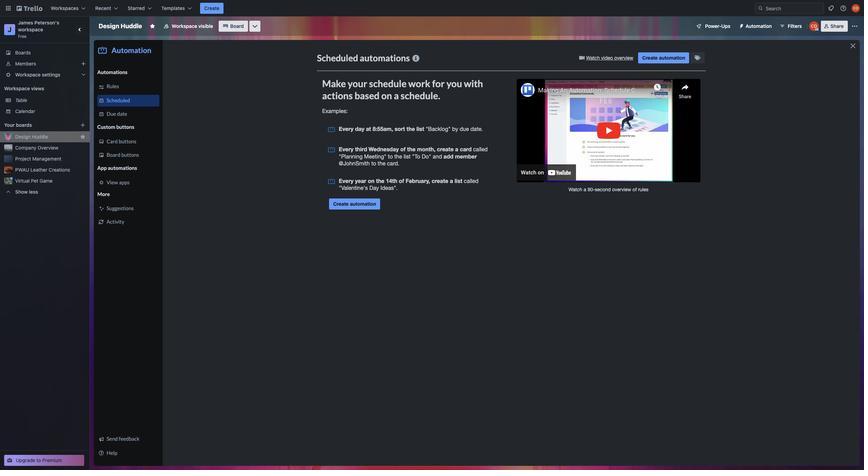 Task type: vqa. For each thing, say whether or not it's contained in the screenshot.
AUTOMATION button
yes



Task type: describe. For each thing, give the bounding box(es) containing it.
james peterson's workspace free
[[18, 20, 61, 39]]

virtual
[[15, 178, 30, 184]]

show menu image
[[852, 23, 859, 30]]

members
[[15, 61, 36, 67]]

boards
[[16, 122, 32, 128]]

christina overa (christinaovera) image
[[852, 4, 861, 12]]

sm image
[[737, 21, 746, 30]]

workspace for workspace visible
[[172, 23, 197, 29]]

automation button
[[737, 21, 777, 32]]

starred button
[[124, 3, 156, 14]]

calendar link
[[15, 108, 86, 115]]

to
[[37, 458, 41, 464]]

boards
[[15, 50, 31, 56]]

workspaces button
[[47, 3, 90, 14]]

workspace for workspace views
[[4, 86, 30, 91]]

show less button
[[0, 187, 90, 198]]

settings
[[42, 72, 60, 78]]

power-
[[706, 23, 722, 29]]

workspace visible
[[172, 23, 213, 29]]

primary element
[[0, 0, 865, 17]]

workspace settings
[[15, 72, 60, 78]]

workspace visible button
[[159, 21, 217, 32]]

add board image
[[80, 123, 86, 128]]

your
[[4, 122, 15, 128]]

share
[[831, 23, 845, 29]]

create button
[[200, 3, 224, 14]]

design inside 'text field'
[[99, 22, 119, 30]]

show less
[[15, 189, 38, 195]]

recent
[[95, 5, 111, 11]]

0 notifications image
[[828, 4, 836, 12]]

virtual pet game
[[15, 178, 53, 184]]

Board name text field
[[95, 21, 146, 32]]

create
[[204, 5, 220, 11]]

design huddle inside design huddle link
[[15, 134, 48, 140]]

open information menu image
[[841, 5, 848, 12]]

j link
[[4, 24, 15, 35]]

star or unstar board image
[[150, 23, 155, 29]]

workspaces
[[51, 5, 79, 11]]

your boards
[[4, 122, 32, 128]]

table
[[15, 97, 27, 103]]

workspace navigation collapse icon image
[[75, 25, 85, 35]]

project management link
[[15, 156, 86, 163]]

calendar
[[15, 108, 35, 114]]

christina overa (christinaovera) image
[[810, 21, 820, 31]]

customize views image
[[252, 23, 259, 30]]

premium
[[42, 458, 62, 464]]

templates button
[[157, 3, 196, 14]]

Search field
[[756, 3, 825, 14]]

james
[[18, 20, 33, 26]]

upgrade to premium
[[16, 458, 62, 464]]

peterson's
[[34, 20, 59, 26]]

show
[[15, 189, 28, 195]]

ups
[[722, 23, 731, 29]]

leather
[[31, 167, 47, 173]]

workspace settings button
[[0, 69, 90, 80]]

board link
[[219, 21, 248, 32]]

virtual pet game link
[[15, 178, 86, 185]]

overview
[[38, 145, 58, 151]]

search image
[[759, 6, 764, 11]]

board
[[230, 23, 244, 29]]

project
[[15, 156, 31, 162]]

management
[[32, 156, 61, 162]]



Task type: locate. For each thing, give the bounding box(es) containing it.
filters button
[[778, 21, 805, 32]]

workspace inside dropdown button
[[15, 72, 41, 78]]

workspace inside button
[[172, 23, 197, 29]]

less
[[29, 189, 38, 195]]

free
[[18, 34, 27, 39]]

james peterson's workspace link
[[18, 20, 61, 32]]

starred icon image
[[80, 134, 86, 140]]

0 vertical spatial huddle
[[121, 22, 142, 30]]

starred
[[128, 5, 145, 11]]

workspace down the templates popup button
[[172, 23, 197, 29]]

0 vertical spatial workspace
[[172, 23, 197, 29]]

j
[[8, 26, 12, 33]]

workspace views
[[4, 86, 44, 91]]

1 vertical spatial huddle
[[32, 134, 48, 140]]

0 horizontal spatial design huddle
[[15, 134, 48, 140]]

workspace up table
[[4, 86, 30, 91]]

power-ups button
[[692, 21, 735, 32]]

members link
[[0, 58, 90, 69]]

huddle up company overview
[[32, 134, 48, 140]]

pwau leather creations link
[[15, 167, 86, 174]]

templates
[[161, 5, 185, 11]]

1 horizontal spatial design huddle
[[99, 22, 142, 30]]

table link
[[15, 97, 86, 104]]

filters
[[789, 23, 803, 29]]

huddle inside 'text field'
[[121, 22, 142, 30]]

automation
[[746, 23, 773, 29]]

huddle down starred
[[121, 22, 142, 30]]

design up "company"
[[15, 134, 31, 140]]

share button
[[822, 21, 849, 32]]

0 vertical spatial design
[[99, 22, 119, 30]]

design huddle inside design huddle 'text field'
[[99, 22, 142, 30]]

visible
[[199, 23, 213, 29]]

creations
[[49, 167, 70, 173]]

back to home image
[[17, 3, 42, 14]]

huddle
[[121, 22, 142, 30], [32, 134, 48, 140]]

workspace down the members
[[15, 72, 41, 78]]

workspace
[[18, 27, 43, 32]]

views
[[31, 86, 44, 91]]

0 horizontal spatial design
[[15, 134, 31, 140]]

upgrade
[[16, 458, 35, 464]]

company overview link
[[15, 145, 86, 152]]

game
[[40, 178, 53, 184]]

pwau
[[15, 167, 29, 173]]

design down recent popup button
[[99, 22, 119, 30]]

upgrade to premium link
[[4, 456, 84, 467]]

your boards with 5 items element
[[4, 121, 70, 129]]

boards link
[[0, 47, 90, 58]]

workspace for workspace settings
[[15, 72, 41, 78]]

power-ups
[[706, 23, 731, 29]]

1 vertical spatial design huddle
[[15, 134, 48, 140]]

1 horizontal spatial huddle
[[121, 22, 142, 30]]

workspace
[[172, 23, 197, 29], [15, 72, 41, 78], [4, 86, 30, 91]]

company overview
[[15, 145, 58, 151]]

1 vertical spatial workspace
[[15, 72, 41, 78]]

design huddle link
[[15, 134, 77, 141]]

2 vertical spatial workspace
[[4, 86, 30, 91]]

1 vertical spatial design
[[15, 134, 31, 140]]

project management
[[15, 156, 61, 162]]

pet
[[31, 178, 38, 184]]

design huddle up company overview
[[15, 134, 48, 140]]

pwau leather creations
[[15, 167, 70, 173]]

design huddle down recent popup button
[[99, 22, 142, 30]]

design huddle
[[99, 22, 142, 30], [15, 134, 48, 140]]

0 horizontal spatial huddle
[[32, 134, 48, 140]]

1 horizontal spatial design
[[99, 22, 119, 30]]

this member is an admin of this board. image
[[816, 28, 819, 31]]

recent button
[[91, 3, 122, 14]]

0 vertical spatial design huddle
[[99, 22, 142, 30]]

company
[[15, 145, 36, 151]]

design
[[99, 22, 119, 30], [15, 134, 31, 140]]



